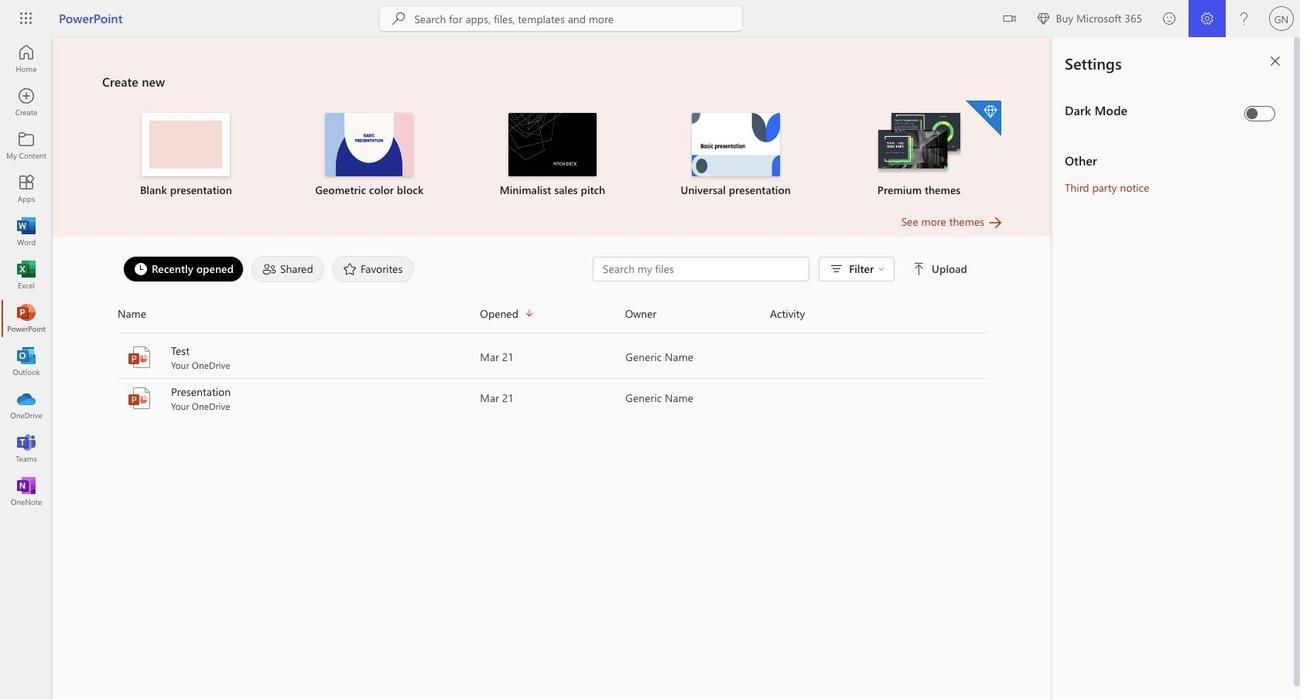 Task type: locate. For each thing, give the bounding box(es) containing it.
activity, column 4 of 4 column header
[[770, 302, 988, 327]]

onenote image
[[19, 484, 34, 500]]

powerpoint image for name test cell at the left of page
[[127, 345, 152, 370]]

create image
[[19, 94, 34, 110]]

navigation
[[0, 37, 53, 514]]

list
[[102, 99, 1003, 214]]

row
[[118, 302, 988, 334]]

name presentation cell
[[118, 385, 480, 413]]

powerpoint image
[[19, 311, 34, 327], [127, 345, 152, 370], [127, 386, 152, 411]]

displaying 2 out of 2 files. status
[[593, 257, 971, 282]]

1 region from the left
[[1006, 37, 1300, 700]]

universal presentation element
[[653, 113, 818, 198]]

0 vertical spatial powerpoint image
[[19, 311, 34, 327]]

main content
[[53, 37, 1053, 419]]

Search box. Suggestions appear as you type. search field
[[414, 6, 743, 31]]

banner
[[0, 0, 1300, 40]]

1 vertical spatial powerpoint image
[[127, 345, 152, 370]]

tab
[[119, 256, 248, 282], [248, 256, 328, 282], [328, 256, 418, 282]]

None search field
[[380, 6, 743, 31]]

recently opened element
[[123, 256, 244, 282]]

excel image
[[19, 268, 34, 283]]

outlook image
[[19, 354, 34, 370]]

dark mode element
[[1065, 102, 1238, 119]]

1 tab from the left
[[119, 256, 248, 282]]

powerpoint image inside name presentation "cell"
[[127, 386, 152, 411]]

2 vertical spatial powerpoint image
[[127, 386, 152, 411]]

2 tab from the left
[[248, 256, 328, 282]]

other element
[[1065, 152, 1282, 169]]

gn image
[[1269, 6, 1294, 31]]

premium themes element
[[837, 101, 1001, 198]]

tab list
[[119, 252, 593, 286]]

powerpoint image inside name test cell
[[127, 345, 152, 370]]

my content image
[[19, 138, 34, 153]]

application
[[0, 37, 1053, 700]]

teams image
[[19, 441, 34, 457]]

region
[[1006, 37, 1300, 700], [1053, 37, 1300, 700]]

geometric color block element
[[287, 113, 452, 198]]



Task type: vqa. For each thing, say whether or not it's contained in the screenshot.
my content left pane navigation 'navigation'
no



Task type: describe. For each thing, give the bounding box(es) containing it.
onedrive image
[[19, 398, 34, 413]]

3 tab from the left
[[328, 256, 418, 282]]

premium templates diamond image
[[966, 101, 1001, 136]]

favorites element
[[332, 256, 414, 282]]

minimalist sales pitch image
[[508, 113, 597, 176]]

premium themes image
[[875, 113, 963, 175]]

home image
[[19, 51, 34, 67]]

universal presentation image
[[692, 113, 780, 176]]

geometric color block image
[[325, 113, 413, 176]]

name test cell
[[118, 344, 480, 371]]

powerpoint image for name presentation "cell"
[[127, 386, 152, 411]]

2 region from the left
[[1053, 37, 1300, 700]]

minimalist sales pitch element
[[470, 113, 635, 198]]

shared element
[[251, 256, 324, 282]]

Search my files text field
[[601, 262, 801, 277]]

apps image
[[19, 181, 34, 197]]

word image
[[19, 224, 34, 240]]

blank presentation element
[[104, 113, 268, 198]]



